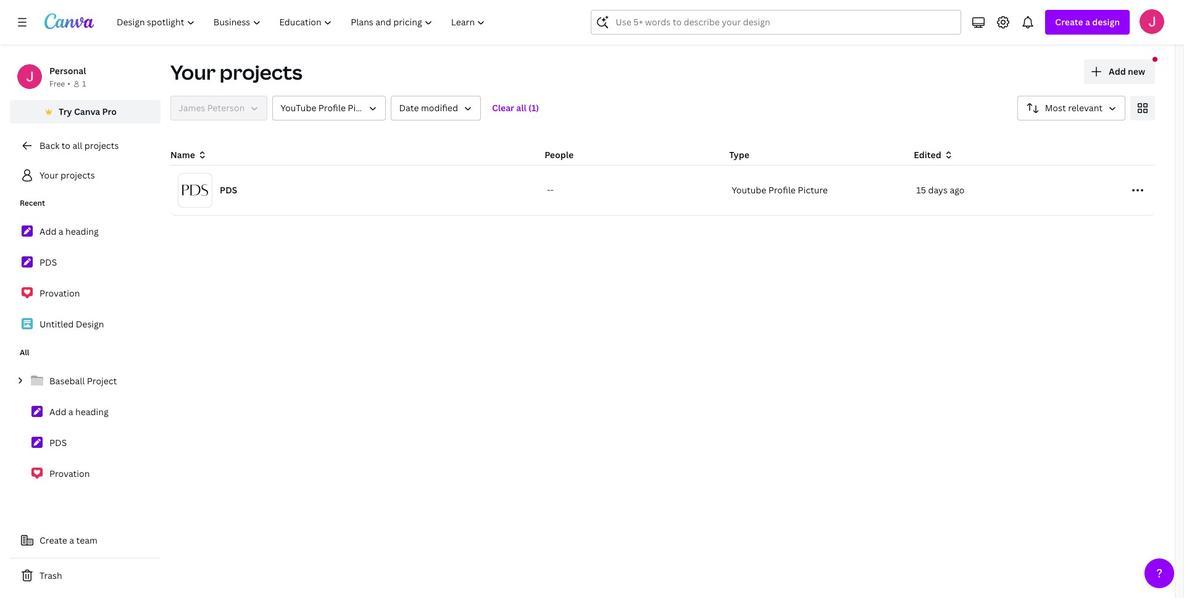 Task type: describe. For each thing, give the bounding box(es) containing it.
to
[[62, 140, 70, 151]]

0 vertical spatial add a heading
[[40, 226, 99, 237]]

all inside back to all projects link
[[73, 140, 82, 151]]

your projects link
[[10, 163, 161, 188]]

--
[[547, 184, 554, 196]]

top level navigation element
[[109, 10, 496, 35]]

2 - from the left
[[551, 184, 554, 196]]

1 add a heading link from the top
[[10, 219, 161, 245]]

youtube profile picture
[[732, 184, 828, 196]]

new
[[1129, 65, 1146, 77]]

2 add a heading link from the top
[[10, 399, 161, 425]]

(1)
[[529, 102, 539, 114]]

untitled design link
[[10, 311, 161, 337]]

a for create a team button
[[69, 534, 74, 546]]

0 vertical spatial provation
[[40, 287, 80, 299]]

clear all (1)
[[492, 102, 539, 114]]

back
[[40, 140, 59, 151]]

Date modified button
[[391, 96, 481, 120]]

heading for second add a heading link from the bottom
[[66, 226, 99, 237]]

1 provation link from the top
[[10, 280, 161, 306]]

list containing add a heading
[[10, 219, 161, 337]]

1 vertical spatial your
[[40, 169, 58, 181]]

create a team button
[[10, 528, 161, 553]]

youtube
[[732, 184, 767, 196]]

0 vertical spatial pds
[[220, 184, 237, 196]]

1 vertical spatial provation
[[49, 468, 90, 479]]

type
[[730, 149, 750, 161]]

recent
[[20, 198, 45, 208]]

list containing baseball project
[[10, 368, 161, 487]]

youtube
[[281, 102, 317, 114]]

1 horizontal spatial your projects
[[171, 59, 303, 85]]

profile for youtube
[[319, 102, 346, 114]]

name button
[[171, 148, 208, 162]]

trash link
[[10, 563, 161, 588]]

untitled design
[[40, 318, 104, 330]]

2 pds link from the top
[[10, 430, 161, 456]]

date modified
[[399, 102, 458, 114]]

untitled
[[40, 318, 74, 330]]

add inside dropdown button
[[1110, 65, 1127, 77]]

james peterson image
[[1141, 9, 1165, 34]]

2 vertical spatial projects
[[61, 169, 95, 181]]

2 provation link from the top
[[10, 461, 161, 487]]

project
[[87, 375, 117, 387]]

Sort by button
[[1018, 96, 1126, 120]]

create for create a design
[[1056, 16, 1084, 28]]

add for second add a heading link
[[49, 406, 66, 418]]

try
[[59, 106, 72, 117]]

all inside clear all (1) link
[[517, 102, 527, 114]]

0 vertical spatial your
[[171, 59, 216, 85]]

15 days ago
[[917, 184, 965, 196]]

a for second add a heading link
[[68, 406, 73, 418]]

most
[[1046, 102, 1067, 114]]

add new
[[1110, 65, 1146, 77]]

0 vertical spatial projects
[[220, 59, 303, 85]]

personal
[[49, 65, 86, 77]]



Task type: locate. For each thing, give the bounding box(es) containing it.
pds for first pds link
[[40, 256, 57, 268]]

ago
[[950, 184, 965, 196]]

projects
[[220, 59, 303, 85], [85, 140, 119, 151], [61, 169, 95, 181]]

your
[[171, 59, 216, 85], [40, 169, 58, 181]]

0 vertical spatial heading
[[66, 226, 99, 237]]

1 vertical spatial pds
[[40, 256, 57, 268]]

1 list from the top
[[10, 219, 161, 337]]

back to all projects link
[[10, 133, 161, 158]]

your up james
[[171, 59, 216, 85]]

0 horizontal spatial all
[[73, 140, 82, 151]]

create a design
[[1056, 16, 1121, 28]]

baseball project
[[49, 375, 117, 387]]

trash
[[40, 570, 62, 581]]

create left design
[[1056, 16, 1084, 28]]

1 vertical spatial add
[[40, 226, 56, 237]]

heading down your projects link
[[66, 226, 99, 237]]

provation
[[40, 287, 80, 299], [49, 468, 90, 479]]

all left (1)
[[517, 102, 527, 114]]

0 vertical spatial create
[[1056, 16, 1084, 28]]

add down recent
[[40, 226, 56, 237]]

None search field
[[591, 10, 962, 35]]

2 vertical spatial pds
[[49, 437, 67, 449]]

•
[[67, 78, 70, 89]]

your projects down to
[[40, 169, 95, 181]]

add new button
[[1085, 59, 1156, 84]]

0 vertical spatial picture
[[348, 102, 378, 114]]

1 vertical spatial heading
[[75, 406, 109, 418]]

edited button
[[915, 148, 1089, 162]]

add a heading down recent
[[40, 226, 99, 237]]

projects up peterson
[[220, 59, 303, 85]]

most relevant
[[1046, 102, 1103, 114]]

1 vertical spatial provation link
[[10, 461, 161, 487]]

add for second add a heading link from the bottom
[[40, 226, 56, 237]]

0 vertical spatial list
[[10, 219, 161, 337]]

1 vertical spatial projects
[[85, 140, 119, 151]]

try canva pro button
[[10, 100, 161, 124]]

a left team
[[69, 534, 74, 546]]

a down your projects link
[[59, 226, 63, 237]]

1
[[82, 78, 86, 89]]

1 vertical spatial your projects
[[40, 169, 95, 181]]

Owner button
[[171, 96, 268, 120]]

modified
[[421, 102, 458, 114]]

provation link
[[10, 280, 161, 306], [10, 461, 161, 487]]

Search search field
[[616, 11, 937, 34]]

pds link
[[10, 250, 161, 276], [10, 430, 161, 456]]

clear all (1) link
[[486, 96, 546, 120]]

profile for youtube
[[769, 184, 796, 196]]

1 vertical spatial all
[[73, 140, 82, 151]]

0 horizontal spatial create
[[40, 534, 67, 546]]

peterson
[[207, 102, 245, 114]]

create a team
[[40, 534, 98, 546]]

heading for second add a heading link
[[75, 406, 109, 418]]

2 list from the top
[[10, 368, 161, 487]]

picture for youtube profile picture
[[348, 102, 378, 114]]

1 vertical spatial add a heading
[[49, 406, 109, 418]]

projects up your projects link
[[85, 140, 119, 151]]

picture inside button
[[348, 102, 378, 114]]

your projects
[[171, 59, 303, 85], [40, 169, 95, 181]]

15
[[917, 184, 927, 196]]

0 horizontal spatial your projects
[[40, 169, 95, 181]]

date
[[399, 102, 419, 114]]

free •
[[49, 78, 70, 89]]

add down baseball
[[49, 406, 66, 418]]

create for create a team
[[40, 534, 67, 546]]

0 vertical spatial provation link
[[10, 280, 161, 306]]

clear
[[492, 102, 515, 114]]

add
[[1110, 65, 1127, 77], [40, 226, 56, 237], [49, 406, 66, 418]]

1 horizontal spatial all
[[517, 102, 527, 114]]

1 vertical spatial pds link
[[10, 430, 161, 456]]

james
[[179, 102, 205, 114]]

your projects up peterson
[[171, 59, 303, 85]]

0 vertical spatial all
[[517, 102, 527, 114]]

edited
[[915, 149, 942, 161]]

0 vertical spatial add a heading link
[[10, 219, 161, 245]]

create a design button
[[1046, 10, 1131, 35]]

heading
[[66, 226, 99, 237], [75, 406, 109, 418]]

try canva pro
[[59, 106, 117, 117]]

create inside dropdown button
[[1056, 16, 1084, 28]]

a for second add a heading link from the bottom
[[59, 226, 63, 237]]

0 horizontal spatial picture
[[348, 102, 378, 114]]

name
[[171, 149, 195, 161]]

relevant
[[1069, 102, 1103, 114]]

a inside dropdown button
[[1086, 16, 1091, 28]]

0 vertical spatial pds link
[[10, 250, 161, 276]]

1 horizontal spatial your
[[171, 59, 216, 85]]

add a heading link down baseball project 'link'
[[10, 399, 161, 425]]

your projects inside your projects link
[[40, 169, 95, 181]]

0 horizontal spatial your
[[40, 169, 58, 181]]

0 horizontal spatial profile
[[319, 102, 346, 114]]

your down back
[[40, 169, 58, 181]]

1 pds link from the top
[[10, 250, 161, 276]]

add left new
[[1110, 65, 1127, 77]]

youtube profile picture
[[281, 102, 378, 114]]

0 vertical spatial your projects
[[171, 59, 303, 85]]

people
[[545, 149, 574, 161]]

james peterson
[[179, 102, 245, 114]]

profile
[[319, 102, 346, 114], [769, 184, 796, 196]]

a inside button
[[69, 534, 74, 546]]

add a heading
[[40, 226, 99, 237], [49, 406, 109, 418]]

1 horizontal spatial picture
[[798, 184, 828, 196]]

Category button
[[273, 96, 386, 120]]

1 vertical spatial list
[[10, 368, 161, 487]]

1 vertical spatial profile
[[769, 184, 796, 196]]

create left team
[[40, 534, 67, 546]]

all right to
[[73, 140, 82, 151]]

1 horizontal spatial profile
[[769, 184, 796, 196]]

picture
[[348, 102, 378, 114], [798, 184, 828, 196]]

baseball project link
[[10, 368, 161, 394]]

days
[[929, 184, 948, 196]]

create inside button
[[40, 534, 67, 546]]

1 vertical spatial add a heading link
[[10, 399, 161, 425]]

team
[[76, 534, 98, 546]]

baseball
[[49, 375, 85, 387]]

picture for youtube profile picture
[[798, 184, 828, 196]]

0 vertical spatial add
[[1110, 65, 1127, 77]]

add a heading down "baseball project"
[[49, 406, 109, 418]]

1 vertical spatial picture
[[798, 184, 828, 196]]

design
[[1093, 16, 1121, 28]]

canva
[[74, 106, 100, 117]]

add a heading link down your projects link
[[10, 219, 161, 245]]

profile inside button
[[319, 102, 346, 114]]

heading down baseball project 'link'
[[75, 406, 109, 418]]

add a heading link
[[10, 219, 161, 245], [10, 399, 161, 425]]

1 vertical spatial create
[[40, 534, 67, 546]]

pro
[[102, 106, 117, 117]]

1 - from the left
[[547, 184, 551, 196]]

-
[[547, 184, 551, 196], [551, 184, 554, 196]]

all
[[20, 347, 29, 358]]

pds for first pds link from the bottom of the page
[[49, 437, 67, 449]]

a left design
[[1086, 16, 1091, 28]]

pds
[[220, 184, 237, 196], [40, 256, 57, 268], [49, 437, 67, 449]]

0 vertical spatial profile
[[319, 102, 346, 114]]

all
[[517, 102, 527, 114], [73, 140, 82, 151]]

1 horizontal spatial create
[[1056, 16, 1084, 28]]

list
[[10, 219, 161, 337], [10, 368, 161, 487]]

a down baseball
[[68, 406, 73, 418]]

design
[[76, 318, 104, 330]]

projects down back to all projects on the left of the page
[[61, 169, 95, 181]]

create
[[1056, 16, 1084, 28], [40, 534, 67, 546]]

free
[[49, 78, 65, 89]]

2 vertical spatial add
[[49, 406, 66, 418]]

a
[[1086, 16, 1091, 28], [59, 226, 63, 237], [68, 406, 73, 418], [69, 534, 74, 546]]

back to all projects
[[40, 140, 119, 151]]



Task type: vqa. For each thing, say whether or not it's contained in the screenshot.
Back to all projects LINK
yes



